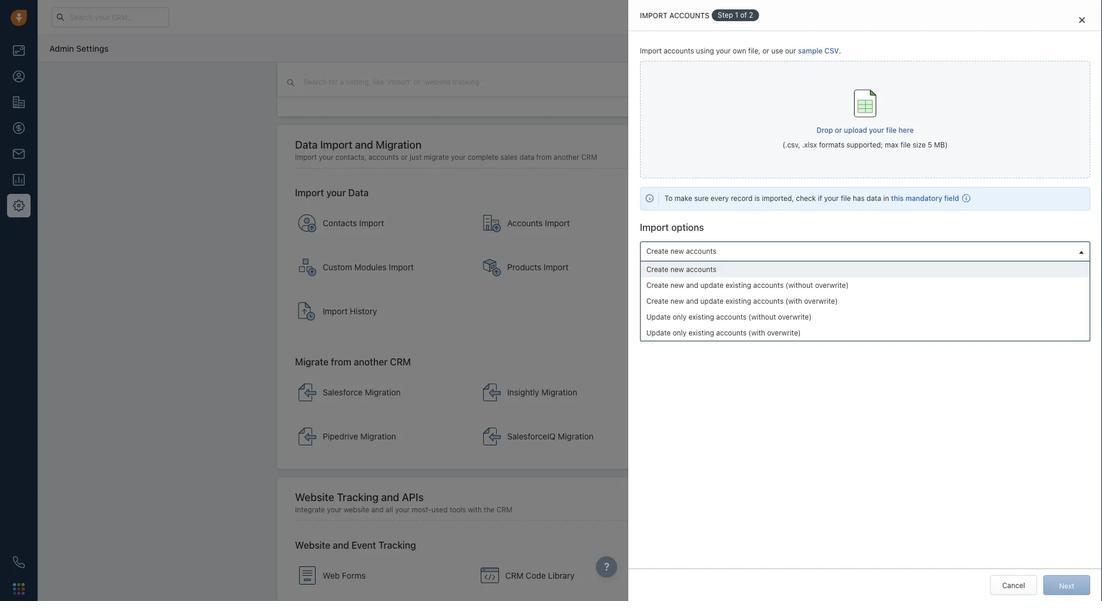 Task type: describe. For each thing, give the bounding box(es) containing it.
and for create new and update existing accounts (without overwrite)
[[686, 281, 699, 289]]

all
[[386, 506, 393, 514]]

tracking for crm
[[710, 571, 743, 581]]

update only existing accounts (without overwrite)
[[647, 313, 812, 321]]

migration inside data import and migration import your contacts, accounts or just migrate your complete sales data from another crm
[[376, 139, 422, 151]]

.xlsx
[[802, 141, 817, 149]]

accounts import
[[507, 219, 570, 228]]

integrate
[[295, 506, 325, 514]]

complete
[[468, 153, 499, 162]]

Search for a setting, like 'import' or 'website tracking' text field
[[302, 76, 529, 88]]

accounts inside create new and update existing accounts (with overwrite) option
[[754, 297, 784, 305]]

2 code from the left
[[745, 571, 765, 581]]

settings
[[76, 43, 109, 53]]

2 vertical spatial file
[[841, 194, 851, 203]]

update for create new and update existing accounts (with overwrite)
[[701, 297, 724, 305]]

create for create new and update existing accounts (without overwrite) option on the top of the page
[[647, 281, 669, 289]]

unassigned
[[695, 292, 734, 301]]

drop
[[817, 126, 833, 134]]

5
[[928, 141, 933, 149]]

create new accounts button
[[640, 242, 1091, 262]]

overwrite) inside 'option'
[[767, 329, 801, 337]]

deals
[[692, 219, 713, 228]]

own
[[733, 47, 747, 55]]

sample csv link
[[798, 47, 839, 55]]

make
[[675, 194, 693, 203]]

accounts inside update only existing accounts (with overwrite) 'option'
[[717, 329, 747, 337]]

bring all your sales data from salesforce using a zip file image
[[298, 384, 317, 402]]

0 horizontal spatial another
[[354, 357, 388, 368]]

deals import
[[692, 219, 740, 228]]

migration for salesforce migration
[[365, 388, 401, 398]]

existing inside option
[[726, 281, 752, 289]]

import accounts using your own file, or use our sample csv .
[[640, 47, 841, 55]]

close image
[[1080, 16, 1085, 23]]

migrate
[[424, 153, 449, 162]]

field
[[945, 194, 960, 203]]

crm inside website tracking and apis integrate your website and all your most-used tools with the crm
[[497, 506, 513, 514]]

freshsales id
[[799, 269, 845, 278]]

and for create new and update existing accounts (with overwrite)
[[686, 297, 699, 305]]

skip
[[657, 270, 671, 278]]

new for create new and update existing accounts (without overwrite) option on the top of the page
[[671, 281, 684, 289]]

data inside import options dialog
[[867, 194, 882, 203]]

crm tracking code link
[[659, 556, 839, 597]]

this mandatory field link
[[891, 194, 960, 203]]

modules
[[354, 263, 387, 272]]

formats
[[819, 141, 845, 149]]

forms
[[342, 571, 366, 581]]

id
[[838, 269, 845, 278]]

gary orlando
[[647, 307, 691, 316]]

using
[[696, 47, 714, 55]]

your file has data in this mandatory field
[[824, 194, 960, 203]]

just
[[410, 153, 422, 162]]

migrate
[[295, 357, 329, 368]]

update for update only existing accounts (with overwrite)
[[647, 329, 671, 337]]

existing inside option
[[726, 297, 752, 305]]

your right migrate
[[451, 153, 466, 162]]

salesforceiq migration
[[507, 432, 594, 442]]

insightly migration
[[507, 388, 577, 398]]

create new and update existing accounts (with overwrite) option
[[641, 293, 1090, 309]]

import your accounts using csv or xlsx files (sample csv available) image
[[483, 214, 502, 233]]

gary orlando button
[[640, 302, 857, 322]]

users import
[[692, 263, 741, 272]]

tracking for website
[[337, 491, 379, 504]]

data import and migration import your contacts, accounts or just migrate your complete sales data from another crm
[[295, 139, 597, 162]]

sales owner for unassigned accounts
[[640, 292, 767, 301]]

phone image
[[13, 557, 25, 569]]

salesforce
[[323, 388, 363, 398]]

create new accounts option
[[641, 262, 1090, 277]]

admin
[[49, 43, 74, 53]]

insightly
[[507, 388, 539, 398]]

announcements
[[323, 80, 384, 89]]

update only existing accounts (with overwrite) option
[[641, 325, 1090, 341]]

matching
[[766, 270, 796, 278]]

create new accounts inside option
[[647, 265, 717, 274]]

import options
[[640, 222, 704, 233]]

history
[[350, 307, 377, 317]]

list box inside import options dialog
[[641, 262, 1090, 341]]

library
[[548, 571, 575, 581]]

custom modules import
[[323, 263, 414, 272]]

duplicates
[[673, 270, 707, 278]]

1
[[735, 11, 739, 19]]

apis
[[402, 491, 424, 504]]

step 1 of 2
[[718, 11, 754, 19]]

only for update only existing accounts (without overwrite)
[[673, 313, 687, 321]]

website and event tracking
[[295, 540, 416, 551]]

1 code from the left
[[526, 571, 546, 581]]

Search your CRM... text field
[[52, 7, 169, 27]]

create for create new and update existing accounts (with overwrite) option
[[647, 297, 669, 305]]

a set of code libraries to add, track and update contacts image
[[481, 567, 500, 586]]

and left all
[[371, 506, 384, 514]]

website for and
[[295, 540, 331, 551]]

sales
[[640, 292, 659, 301]]

accounts inside create new and update existing accounts (without overwrite) option
[[754, 281, 784, 289]]

tools
[[450, 506, 466, 514]]

by
[[756, 270, 764, 278]]

existing inside 'option'
[[689, 329, 715, 337]]

new inside dropdown button
[[671, 247, 684, 255]]

upload
[[844, 126, 867, 134]]

to
[[665, 194, 673, 203]]

import your deals using csv or xlsx files (sample csv available) image
[[667, 214, 686, 233]]

and for data import and migration import your contacts, accounts or just migrate your complete sales data from another crm
[[355, 139, 373, 151]]

create inside dropdown button
[[647, 247, 669, 255]]

sure
[[695, 194, 709, 203]]

mb)
[[935, 141, 948, 149]]

update for create new and update existing accounts (without overwrite)
[[701, 281, 724, 289]]

1 horizontal spatial or
[[763, 47, 770, 55]]

import accounts
[[640, 11, 710, 19]]

accounts
[[507, 219, 543, 228]]

automatically
[[709, 270, 754, 278]]

sales
[[501, 153, 518, 162]]

freshworks switcher image
[[13, 583, 25, 595]]

announcements link
[[292, 64, 472, 105]]

your left own
[[716, 47, 731, 55]]

import your users using csv or xlsx files (sample csv available) image
[[667, 258, 686, 277]]

create new and update existing accounts (without overwrite) option
[[641, 277, 1090, 293]]

with
[[468, 506, 482, 514]]

the
[[484, 506, 495, 514]]

salesforce migration
[[323, 388, 401, 398]]

skip duplicates automatically by matching
[[657, 270, 796, 278]]

import options dialog
[[628, 0, 1103, 602]]

import your contacts using csv or xlsx files (sample csv available) image
[[298, 214, 317, 233]]



Task type: locate. For each thing, give the bounding box(es) containing it.
every
[[711, 194, 729, 203]]

0 vertical spatial (without
[[786, 281, 813, 289]]

bring all your sales data from salesforceiq using a zip file image
[[483, 428, 502, 446]]

gary
[[647, 307, 662, 316]]

update inside option
[[701, 297, 724, 305]]

1 horizontal spatial data
[[348, 188, 369, 199]]

tracking right integrate your website with the crm to track your visitors and contacts icon
[[710, 571, 743, 581]]

users
[[692, 263, 714, 272]]

create new accounts
[[647, 247, 717, 255], [647, 265, 717, 274]]

another inside data import and migration import your contacts, accounts or just migrate your complete sales data from another crm
[[554, 153, 580, 162]]

1 vertical spatial data
[[348, 188, 369, 199]]

2 create from the top
[[647, 265, 669, 274]]

owner
[[660, 292, 681, 301]]

1 vertical spatial (with
[[749, 329, 765, 337]]

max
[[885, 141, 899, 149]]

cancel
[[1003, 582, 1026, 590]]

migration right pipedrive
[[360, 432, 396, 442]]

(.csv, .xlsx formats supported; max file size 5 mb)
[[783, 141, 948, 149]]

products import
[[507, 263, 569, 272]]

pipedrive
[[323, 432, 358, 442]]

options
[[672, 222, 704, 233]]

create up skip
[[647, 247, 669, 255]]

your inside drop or upload your file here button
[[869, 126, 885, 134]]

(.csv,
[[783, 141, 801, 149]]

tracking
[[337, 491, 379, 504], [379, 540, 416, 551], [710, 571, 743, 581]]

create
[[647, 247, 669, 255], [647, 265, 669, 274], [647, 281, 669, 289], [647, 297, 669, 305]]

create new accounts up the import your users using csv or xlsx files (sample csv available) 'image'
[[647, 247, 717, 255]]

and inside create new and update existing accounts (without overwrite) option
[[686, 281, 699, 289]]

existing inside "option"
[[689, 313, 715, 321]]

update down gary
[[647, 329, 671, 337]]

website up automatically create contacts when website visitors sign up image
[[295, 540, 331, 551]]

0 vertical spatial or
[[763, 47, 770, 55]]

tracking right event on the bottom left of page
[[379, 540, 416, 551]]

0 horizontal spatial data
[[520, 153, 534, 162]]

(with down matching on the right of the page
[[786, 297, 803, 305]]

file left size
[[901, 141, 911, 149]]

use
[[772, 47, 783, 55]]

or right drop
[[835, 126, 842, 134]]

your
[[824, 194, 839, 203]]

1 vertical spatial update
[[701, 297, 724, 305]]

1 vertical spatial data
[[867, 194, 882, 203]]

size
[[913, 141, 926, 149]]

(without down create new and update existing accounts (with overwrite)
[[749, 313, 776, 321]]

only for update only existing accounts (with overwrite)
[[673, 329, 687, 337]]

new inside option
[[671, 281, 684, 289]]

record
[[731, 194, 753, 203]]

share news with your team without stepping away from the crm image
[[298, 75, 317, 94]]

orlando
[[664, 307, 691, 316]]

1 only from the top
[[673, 313, 687, 321]]

0 horizontal spatial or
[[401, 153, 408, 162]]

2 vertical spatial tracking
[[710, 571, 743, 581]]

1 vertical spatial file
[[901, 141, 911, 149]]

1 horizontal spatial another
[[554, 153, 580, 162]]

1 horizontal spatial (without
[[786, 281, 813, 289]]

another up salesforce migration
[[354, 357, 388, 368]]

2 horizontal spatial or
[[835, 126, 842, 134]]

data left in at the right top
[[867, 194, 882, 203]]

create new accounts inside dropdown button
[[647, 247, 717, 255]]

or
[[763, 47, 770, 55], [835, 126, 842, 134], [401, 153, 408, 162]]

data
[[295, 139, 318, 151], [348, 188, 369, 199]]

new for create new accounts option
[[671, 265, 684, 274]]

create new accounts up for
[[647, 265, 717, 274]]

contacts,
[[336, 153, 367, 162]]

import your products using csv or xlsx files (sample csv available) image
[[483, 258, 502, 277]]

update inside "option"
[[647, 313, 671, 321]]

0 vertical spatial file
[[886, 126, 897, 134]]

website for tracking
[[295, 491, 334, 504]]

(without
[[786, 281, 813, 289], [749, 313, 776, 321]]

0 vertical spatial create new accounts
[[647, 247, 717, 255]]

new left users
[[671, 265, 684, 274]]

your left website on the left of page
[[327, 506, 342, 514]]

migration for pipedrive migration
[[360, 432, 396, 442]]

1 update from the top
[[647, 313, 671, 321]]

migration right salesforce at the left bottom of page
[[365, 388, 401, 398]]

and up orlando
[[686, 297, 699, 305]]

web forms link
[[292, 556, 472, 597]]

0 horizontal spatial (without
[[749, 313, 776, 321]]

tracking up website on the left of page
[[337, 491, 379, 504]]

update up update only existing accounts (without overwrite) on the bottom
[[701, 297, 724, 305]]

(with inside 'option'
[[749, 329, 765, 337]]

1 vertical spatial another
[[354, 357, 388, 368]]

0 vertical spatial from
[[536, 153, 552, 162]]

1 update from the top
[[701, 281, 724, 289]]

import your data
[[295, 188, 369, 199]]

import your custom modules using csv or xlsx files (sample csv available) image
[[298, 258, 317, 277]]

create new and update existing accounts (without overwrite)
[[647, 281, 849, 289]]

.
[[839, 47, 841, 55]]

(with down gary orlando button
[[749, 329, 765, 337]]

file
[[886, 126, 897, 134], [901, 141, 911, 149], [841, 194, 851, 203]]

(without down freshsales at the right top of page
[[786, 281, 813, 289]]

accounts inside create new accounts dropdown button
[[686, 247, 717, 255]]

data inside data import and migration import your contacts, accounts or just migrate your complete sales data from another crm
[[520, 153, 534, 162]]

0 vertical spatial another
[[554, 153, 580, 162]]

1 vertical spatial (without
[[749, 313, 776, 321]]

only inside update only existing accounts (with overwrite) 'option'
[[673, 329, 687, 337]]

2 vertical spatial or
[[401, 153, 408, 162]]

our
[[785, 47, 796, 55]]

accounts inside create new accounts option
[[686, 265, 717, 274]]

of
[[741, 11, 747, 19]]

file inside button
[[886, 126, 897, 134]]

create up gary
[[647, 297, 669, 305]]

1 horizontal spatial from
[[536, 153, 552, 162]]

overwrite)
[[815, 281, 849, 289], [805, 297, 838, 305], [778, 313, 812, 321], [767, 329, 801, 337]]

0 horizontal spatial (with
[[749, 329, 765, 337]]

migration right insightly
[[542, 388, 577, 398]]

migration for salesforceiq migration
[[558, 432, 594, 442]]

3 new from the top
[[671, 281, 684, 289]]

automatically create contacts when website visitors sign up image
[[298, 567, 317, 586]]

accounts inside data import and migration import your contacts, accounts or just migrate your complete sales data from another crm
[[369, 153, 399, 162]]

new
[[671, 247, 684, 255], [671, 265, 684, 274], [671, 281, 684, 289], [671, 297, 684, 305]]

1 horizontal spatial (with
[[786, 297, 803, 305]]

1 vertical spatial website
[[295, 540, 331, 551]]

1 vertical spatial or
[[835, 126, 842, 134]]

mandatory
[[906, 194, 943, 203]]

0 vertical spatial data
[[520, 153, 534, 162]]

from
[[536, 153, 552, 162], [331, 357, 352, 368]]

2 update from the top
[[647, 329, 671, 337]]

1 create from the top
[[647, 247, 669, 255]]

1 vertical spatial tracking
[[379, 540, 416, 551]]

2 only from the top
[[673, 329, 687, 337]]

salesforceiq
[[507, 432, 556, 442]]

4 create from the top
[[647, 297, 669, 305]]

has
[[853, 194, 865, 203]]

and up all
[[381, 491, 399, 504]]

freshsales id button
[[796, 267, 856, 280]]

(without inside "option"
[[749, 313, 776, 321]]

crm inside data import and migration import your contacts, accounts or just migrate your complete sales data from another crm
[[582, 153, 597, 162]]

web
[[323, 571, 340, 581]]

overwrite) inside option
[[815, 281, 849, 289]]

0 vertical spatial tracking
[[337, 491, 379, 504]]

supported;
[[847, 141, 883, 149]]

existing down create new and update existing accounts (without overwrite) at top
[[726, 297, 752, 305]]

custom
[[323, 263, 352, 272]]

1 vertical spatial create new accounts
[[647, 265, 717, 274]]

1 website from the top
[[295, 491, 334, 504]]

website up integrate
[[295, 491, 334, 504]]

0 horizontal spatial data
[[295, 139, 318, 151]]

1 vertical spatial only
[[673, 329, 687, 337]]

your up contacts
[[327, 188, 346, 199]]

4 new from the top
[[671, 297, 684, 305]]

and left event on the bottom left of page
[[333, 540, 349, 551]]

existing down automatically on the top right of the page
[[726, 281, 752, 289]]

migration right 'salesforceiq'
[[558, 432, 594, 442]]

1 horizontal spatial data
[[867, 194, 882, 203]]

data up import your data
[[295, 139, 318, 151]]

new up the owner
[[671, 281, 684, 289]]

drop or upload your file here button
[[817, 120, 914, 140]]

list box
[[641, 262, 1090, 341]]

create inside option
[[647, 281, 669, 289]]

step
[[718, 11, 733, 19]]

or inside button
[[835, 126, 842, 134]]

1 horizontal spatial code
[[745, 571, 765, 581]]

0 vertical spatial (with
[[786, 297, 803, 305]]

or left use at the right of the page
[[763, 47, 770, 55]]

this
[[891, 194, 904, 203]]

from right migrate
[[331, 357, 352, 368]]

only inside update only existing accounts (without overwrite) "option"
[[673, 313, 687, 321]]

new up the import your users using csv or xlsx files (sample csv available) 'image'
[[671, 247, 684, 255]]

crm tracking code
[[690, 571, 765, 581]]

import history
[[323, 307, 377, 317]]

existing
[[726, 281, 752, 289], [726, 297, 752, 305], [689, 313, 715, 321], [689, 329, 715, 337]]

tracking inside website tracking and apis integrate your website and all your most-used tools with the crm
[[337, 491, 379, 504]]

0 vertical spatial data
[[295, 139, 318, 151]]

update inside 'option'
[[647, 329, 671, 337]]

1 vertical spatial update
[[647, 329, 671, 337]]

0 horizontal spatial code
[[526, 571, 546, 581]]

imported,
[[762, 194, 794, 203]]

your up the '(.csv, .xlsx formats supported; max file size 5 mb)'
[[869, 126, 885, 134]]

(without inside option
[[786, 281, 813, 289]]

your right all
[[395, 506, 410, 514]]

1 new from the top
[[671, 247, 684, 255]]

overwrite) down matching on the right of the page
[[778, 313, 812, 321]]

crm
[[582, 153, 597, 162], [390, 357, 411, 368], [497, 506, 513, 514], [505, 571, 524, 581], [690, 571, 708, 581]]

overwrite) down freshsales id
[[805, 297, 838, 305]]

0 vertical spatial only
[[673, 313, 687, 321]]

0 vertical spatial website
[[295, 491, 334, 504]]

products
[[507, 263, 542, 272]]

data right sales
[[520, 153, 534, 162]]

2 update from the top
[[701, 297, 724, 305]]

and inside data import and migration import your contacts, accounts or just migrate your complete sales data from another crm
[[355, 139, 373, 151]]

or left just
[[401, 153, 408, 162]]

contacts import
[[323, 219, 384, 228]]

existing down sales owner for unassigned accounts
[[689, 313, 715, 321]]

2 new from the top
[[671, 265, 684, 274]]

overwrite) inside "option"
[[778, 313, 812, 321]]

another right sales
[[554, 153, 580, 162]]

1 create new accounts from the top
[[647, 247, 717, 255]]

bring all your sales data from pipedrive using a zip file image
[[298, 428, 317, 446]]

data inside data import and migration import your contacts, accounts or just migrate your complete sales data from another crm
[[295, 139, 318, 151]]

0 vertical spatial update
[[701, 281, 724, 289]]

3 create from the top
[[647, 281, 669, 289]]

migrate from another crm
[[295, 357, 411, 368]]

file left has
[[841, 194, 851, 203]]

1 horizontal spatial file
[[886, 126, 897, 134]]

0 horizontal spatial file
[[841, 194, 851, 203]]

overwrite) down gary orlando button
[[767, 329, 801, 337]]

crm code library link
[[475, 556, 655, 597]]

update for update only existing accounts (without overwrite)
[[647, 313, 671, 321]]

new up orlando
[[671, 297, 684, 305]]

create new and update existing accounts (with overwrite)
[[647, 297, 838, 305]]

migration up just
[[376, 139, 422, 151]]

website tracking and apis integrate your website and all your most-used tools with the crm
[[295, 491, 513, 514]]

pipedrive migration
[[323, 432, 396, 442]]

here
[[899, 126, 914, 134]]

create up sales
[[647, 265, 669, 274]]

crm code library
[[505, 571, 575, 581]]

1 vertical spatial from
[[331, 357, 352, 368]]

web forms
[[323, 571, 366, 581]]

your
[[716, 47, 731, 55], [869, 126, 885, 134], [319, 153, 334, 162], [451, 153, 466, 162], [327, 188, 346, 199], [327, 506, 342, 514], [395, 506, 410, 514]]

bring all your sales data from insightly using a zip file image
[[483, 384, 502, 402]]

update up unassigned
[[701, 281, 724, 289]]

and down duplicates
[[686, 281, 699, 289]]

or inside data import and migration import your contacts, accounts or just migrate your complete sales data from another crm
[[401, 153, 408, 162]]

contacts
[[323, 219, 357, 228]]

migration for insightly migration
[[542, 388, 577, 398]]

data up contacts import
[[348, 188, 369, 199]]

2 horizontal spatial file
[[901, 141, 911, 149]]

only down for
[[673, 313, 687, 321]]

list box containing create new accounts
[[641, 262, 1090, 341]]

accounts inside update only existing accounts (without overwrite) "option"
[[717, 313, 747, 321]]

website inside website tracking and apis integrate your website and all your most-used tools with the crm
[[295, 491, 334, 504]]

(with inside option
[[786, 297, 803, 305]]

most-
[[412, 506, 432, 514]]

0 vertical spatial update
[[647, 313, 671, 321]]

from right sales
[[536, 153, 552, 162]]

existing down update only existing accounts (without overwrite) on the bottom
[[689, 329, 715, 337]]

for
[[683, 292, 693, 301]]

from inside data import and migration import your contacts, accounts or just migrate your complete sales data from another crm
[[536, 153, 552, 162]]

2 create new accounts from the top
[[647, 265, 717, 274]]

and for website tracking and apis integrate your website and all your most-used tools with the crm
[[381, 491, 399, 504]]

update down sales
[[647, 313, 671, 321]]

create for create new accounts option
[[647, 265, 669, 274]]

check
[[796, 194, 816, 203]]

update only existing accounts (without overwrite) option
[[641, 309, 1090, 325]]

create down skip
[[647, 281, 669, 289]]

and up contacts,
[[355, 139, 373, 151]]

drop or upload your file here
[[817, 126, 914, 134]]

website
[[344, 506, 369, 514]]

overwrite) down freshsales id "button"
[[815, 281, 849, 289]]

and inside create new and update existing accounts (with overwrite) option
[[686, 297, 699, 305]]

keep track of every import you've ever done, with record-level details image
[[298, 302, 317, 321]]

phone element
[[7, 551, 31, 574]]

your left contacts,
[[319, 153, 334, 162]]

0 horizontal spatial from
[[331, 357, 352, 368]]

integrate your website with the crm to track your visitors and contacts image
[[665, 567, 684, 586]]

only down orlando
[[673, 329, 687, 337]]

new for create new and update existing accounts (with overwrite) option
[[671, 297, 684, 305]]

used
[[432, 506, 448, 514]]

2 website from the top
[[295, 540, 331, 551]]

update inside option
[[701, 281, 724, 289]]

overwrite) inside option
[[805, 297, 838, 305]]

file left here
[[886, 126, 897, 134]]

freshsales
[[799, 269, 836, 278]]

if
[[818, 194, 822, 203]]

event
[[352, 540, 376, 551]]



Task type: vqa. For each thing, say whether or not it's contained in the screenshot.
Bulk for Bulk SMS
no



